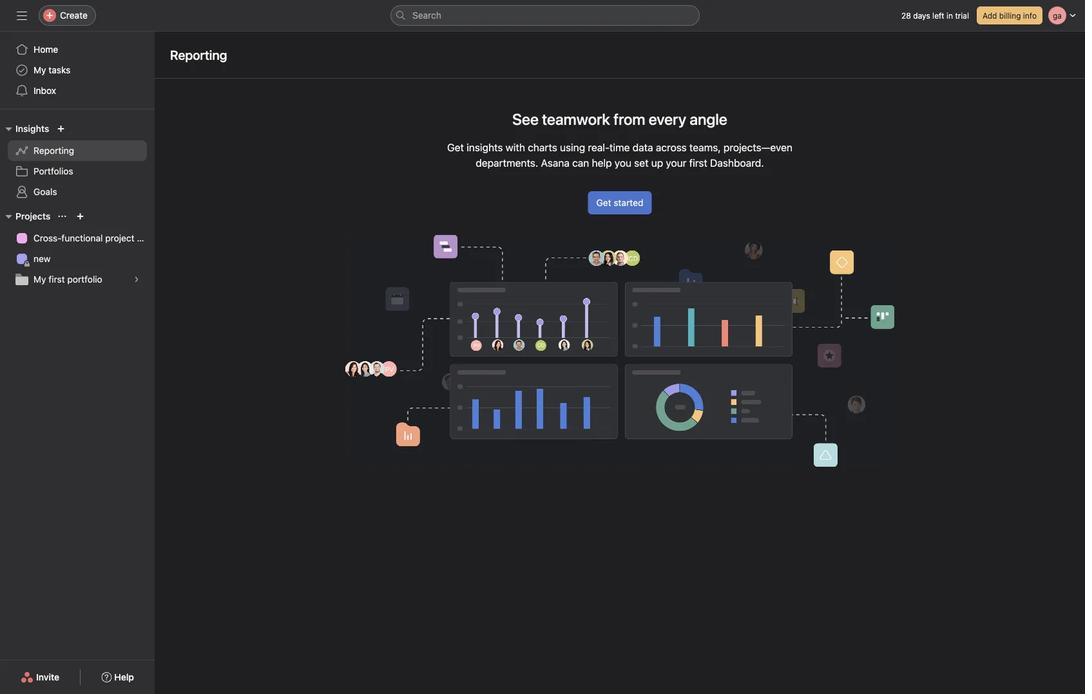 Task type: vqa. For each thing, say whether or not it's contained in the screenshot.
New image in the left of the page
yes



Task type: describe. For each thing, give the bounding box(es) containing it.
portfolios
[[34, 166, 73, 177]]

my tasks
[[34, 65, 70, 75]]

data
[[632, 141, 653, 154]]

from
[[613, 110, 645, 128]]

insights element
[[0, 117, 155, 205]]

cross-functional project plan link
[[8, 228, 155, 249]]

add billing info
[[983, 11, 1037, 20]]

search
[[412, 10, 441, 21]]

home link
[[8, 39, 147, 60]]

with
[[506, 141, 525, 154]]

plan
[[137, 233, 155, 244]]

up
[[651, 157, 663, 169]]

new project or portfolio image
[[76, 213, 84, 220]]

tasks
[[49, 65, 70, 75]]

projects—even
[[724, 141, 792, 154]]

28
[[901, 11, 911, 20]]

reporting link
[[8, 140, 147, 161]]

create button
[[39, 5, 96, 26]]

my for my tasks
[[34, 65, 46, 75]]

days
[[913, 11, 930, 20]]

started
[[614, 197, 643, 208]]

time
[[609, 141, 630, 154]]

new
[[34, 254, 51, 264]]

info
[[1023, 11, 1037, 20]]

hide sidebar image
[[17, 10, 27, 21]]

real-
[[588, 141, 609, 154]]

create
[[60, 10, 88, 21]]

see
[[512, 110, 539, 128]]

insights
[[15, 123, 49, 134]]

portfolio
[[67, 274, 102, 285]]

functional
[[61, 233, 103, 244]]

insights button
[[0, 121, 49, 137]]

first inside projects element
[[49, 274, 65, 285]]

get started button
[[588, 191, 652, 215]]

help button
[[93, 666, 142, 689]]

you
[[615, 157, 631, 169]]

charts
[[528, 141, 557, 154]]

every angle
[[649, 110, 727, 128]]

asana
[[541, 157, 570, 169]]



Task type: locate. For each thing, give the bounding box(es) containing it.
1 vertical spatial get
[[596, 197, 611, 208]]

my
[[34, 65, 46, 75], [34, 274, 46, 285]]

new image
[[57, 125, 65, 133]]

show options, current sort, top image
[[58, 213, 66, 220]]

my down new
[[34, 274, 46, 285]]

dashboard.
[[710, 157, 764, 169]]

help
[[114, 672, 134, 683]]

get insights with charts using real-time data across teams, projects—even departments. asana can help you set up your first dashboard.
[[447, 141, 792, 169]]

project
[[105, 233, 134, 244]]

in
[[947, 11, 953, 20]]

my inside my first portfolio link
[[34, 274, 46, 285]]

first down new
[[49, 274, 65, 285]]

portfolios link
[[8, 161, 147, 182]]

0 vertical spatial get
[[447, 141, 464, 154]]

using
[[560, 141, 585, 154]]

add billing info button
[[977, 6, 1042, 24]]

home
[[34, 44, 58, 55]]

first
[[689, 157, 707, 169], [49, 274, 65, 285]]

get for get started
[[596, 197, 611, 208]]

help
[[592, 157, 612, 169]]

my left tasks
[[34, 65, 46, 75]]

projects button
[[0, 209, 51, 224]]

0 horizontal spatial get
[[447, 141, 464, 154]]

1 horizontal spatial first
[[689, 157, 707, 169]]

first inside get insights with charts using real-time data across teams, projects—even departments. asana can help you set up your first dashboard.
[[689, 157, 707, 169]]

goals link
[[8, 182, 147, 202]]

invite button
[[12, 666, 68, 689]]

projects element
[[0, 205, 155, 293]]

my inside my tasks link
[[34, 65, 46, 75]]

projects
[[15, 211, 51, 222]]

search list box
[[390, 5, 700, 26]]

28 days left in trial
[[901, 11, 969, 20]]

trial
[[955, 11, 969, 20]]

departments.
[[476, 157, 538, 169]]

1 vertical spatial first
[[49, 274, 65, 285]]

left
[[932, 11, 944, 20]]

goals
[[34, 187, 57, 197]]

0 horizontal spatial reporting
[[34, 145, 74, 156]]

my first portfolio
[[34, 274, 102, 285]]

1 horizontal spatial get
[[596, 197, 611, 208]]

get started
[[596, 197, 643, 208]]

add
[[983, 11, 997, 20]]

see details, my first portfolio image
[[133, 276, 140, 283]]

insights
[[467, 141, 503, 154]]

first down teams,
[[689, 157, 707, 169]]

global element
[[0, 32, 155, 109]]

1 my from the top
[[34, 65, 46, 75]]

my for my first portfolio
[[34, 274, 46, 285]]

2 my from the top
[[34, 274, 46, 285]]

billing
[[999, 11, 1021, 20]]

teams,
[[689, 141, 721, 154]]

your
[[666, 157, 686, 169]]

get inside get insights with charts using real-time data across teams, projects—even departments. asana can help you set up your first dashboard.
[[447, 141, 464, 154]]

1 vertical spatial my
[[34, 274, 46, 285]]

reporting inside insights element
[[34, 145, 74, 156]]

0 horizontal spatial first
[[49, 274, 65, 285]]

new link
[[8, 249, 147, 269]]

invite
[[36, 672, 59, 683]]

inbox link
[[8, 81, 147, 101]]

can
[[572, 157, 589, 169]]

my tasks link
[[8, 60, 147, 81]]

set
[[634, 157, 649, 169]]

get left started
[[596, 197, 611, 208]]

cross-
[[34, 233, 61, 244]]

0 vertical spatial first
[[689, 157, 707, 169]]

across
[[656, 141, 687, 154]]

1 horizontal spatial reporting
[[170, 47, 227, 62]]

get
[[447, 141, 464, 154], [596, 197, 611, 208]]

0 vertical spatial reporting
[[170, 47, 227, 62]]

1 vertical spatial reporting
[[34, 145, 74, 156]]

inbox
[[34, 85, 56, 96]]

search button
[[390, 5, 700, 26]]

reporting
[[170, 47, 227, 62], [34, 145, 74, 156]]

see teamwork from every angle
[[512, 110, 727, 128]]

get for get insights with charts using real-time data across teams, projects—even departments. asana can help you set up your first dashboard.
[[447, 141, 464, 154]]

0 vertical spatial my
[[34, 65, 46, 75]]

get left insights
[[447, 141, 464, 154]]

cross-functional project plan
[[34, 233, 155, 244]]

my first portfolio link
[[8, 269, 147, 290]]

get inside button
[[596, 197, 611, 208]]

teamwork
[[542, 110, 610, 128]]



